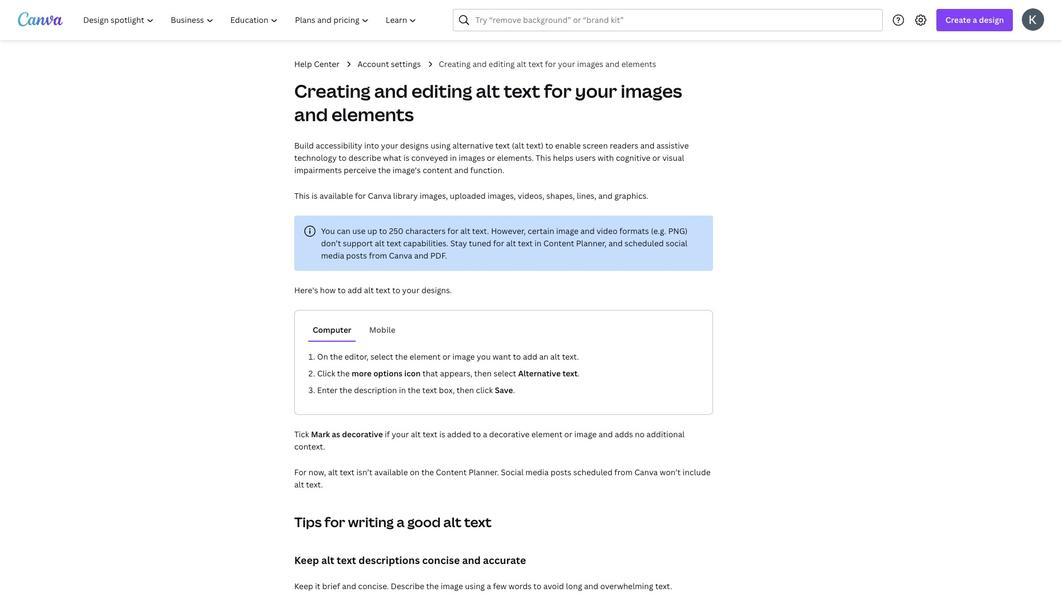 Task type: vqa. For each thing, say whether or not it's contained in the screenshot.
Stay
yes



Task type: describe. For each thing, give the bounding box(es) containing it.
helps
[[553, 153, 574, 163]]

lines,
[[577, 191, 597, 201]]

planner,
[[577, 238, 607, 249]]

computer button
[[309, 320, 356, 341]]

designs
[[400, 140, 429, 151]]

or up function.
[[487, 153, 495, 163]]

creating inside creating and editing alt text for your images and elements
[[295, 79, 371, 103]]

your inside build accessibility into your designs using alternative text (alt text) to enable screen readers and assistive technology to describe what is conveyed in images or elements. this helps users with cognitive or visual impairments perceive the image's content and function.
[[381, 140, 399, 151]]

0 horizontal spatial elements
[[332, 102, 414, 126]]

keep for keep it brief and concise. describe the image using a few words to avoid long and overwhelming text.
[[295, 581, 313, 592]]

2 images, from the left
[[488, 191, 516, 201]]

mobile button
[[365, 320, 400, 341]]

for now, alt text isn't available on the content planner. social media posts scheduled from canva won't include alt text.
[[295, 467, 711, 490]]

box,
[[439, 385, 455, 396]]

enable
[[556, 140, 581, 151]]

1 vertical spatial select
[[494, 368, 517, 379]]

graphics.
[[615, 191, 649, 201]]

descriptions
[[359, 554, 420, 567]]

0 horizontal spatial editing
[[412, 79, 473, 103]]

text)
[[527, 140, 544, 151]]

canva inside for now, alt text isn't available on the content planner. social media posts scheduled from canva won't include alt text.
[[635, 467, 658, 478]]

concise
[[423, 554, 460, 567]]

perceive
[[344, 165, 377, 175]]

1 decorative from the left
[[342, 429, 383, 440]]

posts inside you can use up to 250 characters for alt text. however, certain image and video formats (e.g. png) don't support alt text capabilities. stay tuned for alt text in content planner, and scheduled social media posts from canva and pdf.
[[346, 250, 367, 261]]

avoid
[[544, 581, 564, 592]]

scheduled inside you can use up to 250 characters for alt text. however, certain image and video formats (e.g. png) don't support alt text capabilities. stay tuned for alt text in content planner, and scheduled social media posts from canva and pdf.
[[625, 238, 664, 249]]

enter
[[317, 385, 338, 396]]

text. right an
[[563, 352, 580, 362]]

2 vertical spatial in
[[399, 385, 406, 396]]

design
[[980, 15, 1005, 25]]

or inside if your alt text is added to a decorative element or image and adds no additional context.
[[565, 429, 573, 440]]

uploaded
[[450, 191, 486, 201]]

Try "remove background" or "brand kit" search field
[[476, 10, 877, 31]]

screen
[[583, 140, 608, 151]]

250
[[389, 226, 404, 236]]

on
[[410, 467, 420, 478]]

brief
[[322, 581, 340, 592]]

media inside you can use up to 250 characters for alt text. however, certain image and video formats (e.g. png) don't support alt text capabilities. stay tuned for alt text in content planner, and scheduled social media posts from canva and pdf.
[[321, 250, 345, 261]]

planner.
[[469, 467, 499, 478]]

to inside if your alt text is added to a decorative element or image and adds no additional context.
[[473, 429, 481, 440]]

alt inside creating and editing alt text for your images and elements
[[476, 79, 500, 103]]

describe
[[349, 153, 381, 163]]

on
[[317, 352, 328, 362]]

text inside if your alt text is added to a decorative element or image and adds no additional context.
[[423, 429, 438, 440]]

as
[[332, 429, 340, 440]]

tick
[[295, 429, 309, 440]]

concise.
[[358, 581, 389, 592]]

decorative inside if your alt text is added to a decorative element or image and adds no additional context.
[[490, 429, 530, 440]]

function.
[[471, 165, 505, 175]]

0 horizontal spatial element
[[410, 352, 441, 362]]

1 vertical spatial images
[[621, 79, 683, 103]]

if
[[385, 429, 390, 440]]

settings
[[391, 59, 421, 69]]

it
[[315, 581, 321, 592]]

with
[[598, 153, 614, 163]]

support
[[343, 238, 373, 249]]

tips
[[295, 513, 322, 531]]

accessibility
[[316, 140, 363, 151]]

video
[[597, 226, 618, 236]]

1 horizontal spatial creating
[[439, 59, 471, 69]]

certain
[[528, 226, 555, 236]]

this inside build accessibility into your designs using alternative text (alt text) to enable screen readers and assistive technology to describe what is conveyed in images or elements. this helps users with cognitive or visual impairments perceive the image's content and function.
[[536, 153, 552, 163]]

tips for writing a good alt text
[[295, 513, 492, 531]]

0 vertical spatial editing
[[489, 59, 515, 69]]

help
[[295, 59, 312, 69]]

account settings
[[358, 59, 421, 69]]

build
[[295, 140, 314, 151]]

visual
[[663, 153, 685, 163]]

0 horizontal spatial available
[[320, 191, 353, 201]]

here's how to add alt text to your designs.
[[295, 285, 452, 296]]

alt inside if your alt text is added to a decorative element or image and adds no additional context.
[[411, 429, 421, 440]]

account settings link
[[358, 58, 421, 70]]

social
[[666, 238, 688, 249]]

text. inside for now, alt text isn't available on the content planner. social media posts scheduled from canva won't include alt text.
[[306, 480, 323, 490]]

create a design button
[[937, 9, 1014, 31]]

content inside for now, alt text isn't available on the content planner. social media posts scheduled from canva won't include alt text.
[[436, 467, 467, 478]]

text inside for now, alt text isn't available on the content planner. social media posts scheduled from canva won't include alt text.
[[340, 467, 355, 478]]

options
[[374, 368, 403, 379]]

for
[[295, 467, 307, 478]]

is inside if your alt text is added to a decorative element or image and adds no additional context.
[[440, 429, 446, 440]]

0 horizontal spatial add
[[348, 285, 362, 296]]

good
[[408, 513, 441, 531]]

from inside you can use up to 250 characters for alt text. however, certain image and video formats (e.g. png) don't support alt text capabilities. stay tuned for alt text in content planner, and scheduled social media posts from canva and pdf.
[[369, 250, 387, 261]]

videos,
[[518, 191, 545, 201]]

describe
[[391, 581, 425, 592]]

however,
[[492, 226, 526, 236]]

adds
[[615, 429, 634, 440]]

click the more options icon that appears,
[[317, 368, 473, 379]]

alternative
[[519, 368, 561, 379]]

(e.g.
[[651, 226, 667, 236]]

or left visual
[[653, 153, 661, 163]]

from inside for now, alt text isn't available on the content planner. social media posts scheduled from canva won't include alt text.
[[615, 467, 633, 478]]

0 vertical spatial then
[[475, 368, 492, 379]]

a left few
[[487, 581, 492, 592]]

text. inside you can use up to 250 characters for alt text. however, certain image and video formats (e.g. png) don't support alt text capabilities. stay tuned for alt text in content planner, and scheduled social media posts from canva and pdf.
[[473, 226, 490, 236]]

description
[[354, 385, 397, 396]]

media inside for now, alt text isn't available on the content planner. social media posts scheduled from canva won't include alt text.
[[526, 467, 549, 478]]

save
[[495, 385, 513, 396]]

characters
[[406, 226, 446, 236]]

can
[[337, 226, 351, 236]]

stay
[[451, 238, 467, 249]]

appears,
[[440, 368, 473, 379]]

png)
[[669, 226, 688, 236]]

include
[[683, 467, 711, 478]]

social
[[501, 467, 524, 478]]

readers
[[610, 140, 639, 151]]

click
[[476, 385, 493, 396]]

enter the description in the text box, then click save .
[[317, 385, 515, 396]]

build accessibility into your designs using alternative text (alt text) to enable screen readers and assistive technology to describe what is conveyed in images or elements. this helps users with cognitive or visual impairments perceive the image's content and function.
[[295, 140, 689, 175]]

posts inside for now, alt text isn't available on the content planner. social media posts scheduled from canva won't include alt text.
[[551, 467, 572, 478]]

0 horizontal spatial .
[[513, 385, 515, 396]]

alternative
[[453, 140, 494, 151]]

scheduled inside for now, alt text isn't available on the content planner. social media posts scheduled from canva won't include alt text.
[[574, 467, 613, 478]]

account
[[358, 59, 389, 69]]

now,
[[309, 467, 326, 478]]

is inside build accessibility into your designs using alternative text (alt text) to enable screen readers and assistive technology to describe what is conveyed in images or elements. this helps users with cognitive or visual impairments perceive the image's content and function.
[[404, 153, 410, 163]]

a inside dropdown button
[[974, 15, 978, 25]]

then select alternative text .
[[475, 368, 580, 379]]



Task type: locate. For each thing, give the bounding box(es) containing it.
1 vertical spatial posts
[[551, 467, 572, 478]]

content
[[423, 165, 453, 175]]

posts down support
[[346, 250, 367, 261]]

to left designs.
[[393, 285, 401, 296]]

1 vertical spatial creating and editing alt text for your images and elements
[[295, 79, 683, 126]]

1 horizontal spatial then
[[475, 368, 492, 379]]

from
[[369, 250, 387, 261], [615, 467, 633, 478]]

writing
[[348, 513, 394, 531]]

the inside build accessibility into your designs using alternative text (alt text) to enable screen readers and assistive technology to describe what is conveyed in images or elements. this helps users with cognitive or visual impairments perceive the image's content and function.
[[378, 165, 391, 175]]

this is available for canva library images, uploaded images, videos, shapes, lines, and graphics.
[[295, 191, 649, 201]]

2 vertical spatial is
[[440, 429, 446, 440]]

0 vertical spatial this
[[536, 153, 552, 163]]

isn't
[[357, 467, 373, 478]]

is up image's
[[404, 153, 410, 163]]

image inside you can use up to 250 characters for alt text. however, certain image and video formats (e.g. png) don't support alt text capabilities. stay tuned for alt text in content planner, and scheduled social media posts from canva and pdf.
[[557, 226, 579, 236]]

words
[[509, 581, 532, 592]]

1 horizontal spatial editing
[[489, 59, 515, 69]]

1 horizontal spatial available
[[375, 467, 408, 478]]

if your alt text is added to a decorative element or image and adds no additional context.
[[295, 429, 685, 452]]

available left on
[[375, 467, 408, 478]]

0 vertical spatial element
[[410, 352, 441, 362]]

0 vertical spatial in
[[450, 153, 457, 163]]

2 horizontal spatial in
[[535, 238, 542, 249]]

keep
[[295, 554, 319, 567], [295, 581, 313, 592]]

0 horizontal spatial images,
[[420, 191, 448, 201]]

keep alt text descriptions concise and accurate
[[295, 554, 526, 567]]

1 vertical spatial content
[[436, 467, 467, 478]]

0 horizontal spatial this
[[295, 191, 310, 201]]

add
[[348, 285, 362, 296], [523, 352, 538, 362]]

decorative left if
[[342, 429, 383, 440]]

content inside you can use up to 250 characters for alt text. however, certain image and video formats (e.g. png) don't support alt text capabilities. stay tuned for alt text in content planner, and scheduled social media posts from canva and pdf.
[[544, 238, 575, 249]]

to right up
[[379, 226, 387, 236]]

this down text)
[[536, 153, 552, 163]]

2 horizontal spatial images
[[621, 79, 683, 103]]

tuned
[[469, 238, 492, 249]]

elements.
[[497, 153, 534, 163]]

images, down content
[[420, 191, 448, 201]]

assistive
[[657, 140, 689, 151]]

0 vertical spatial keep
[[295, 554, 319, 567]]

designs.
[[422, 285, 452, 296]]

0 vertical spatial canva
[[368, 191, 392, 201]]

text. right overwhelming
[[656, 581, 673, 592]]

a left the good
[[397, 513, 405, 531]]

1 vertical spatial creating
[[295, 79, 371, 103]]

elements
[[622, 59, 657, 69], [332, 102, 414, 126]]

0 vertical spatial available
[[320, 191, 353, 201]]

image left adds
[[575, 429, 597, 440]]

canva left library
[[368, 191, 392, 201]]

want
[[493, 352, 512, 362]]

1 horizontal spatial .
[[578, 368, 580, 379]]

0 vertical spatial content
[[544, 238, 575, 249]]

this
[[536, 153, 552, 163], [295, 191, 310, 201]]

1 horizontal spatial images,
[[488, 191, 516, 201]]

a right added
[[483, 429, 488, 440]]

0 vertical spatial images
[[578, 59, 604, 69]]

mark
[[311, 429, 330, 440]]

is
[[404, 153, 410, 163], [312, 191, 318, 201], [440, 429, 446, 440]]

here's
[[295, 285, 318, 296]]

up
[[368, 226, 378, 236]]

element inside if your alt text is added to a decorative element or image and adds no additional context.
[[532, 429, 563, 440]]

added
[[448, 429, 472, 440]]

conveyed
[[412, 153, 448, 163]]

using left few
[[465, 581, 485, 592]]

0 horizontal spatial select
[[371, 352, 394, 362]]

0 vertical spatial posts
[[346, 250, 367, 261]]

impairments
[[295, 165, 342, 175]]

keep left it
[[295, 581, 313, 592]]

alt
[[517, 59, 527, 69], [476, 79, 500, 103], [461, 226, 471, 236], [375, 238, 385, 249], [507, 238, 516, 249], [364, 285, 374, 296], [551, 352, 561, 362], [411, 429, 421, 440], [328, 467, 338, 478], [295, 480, 304, 490], [444, 513, 462, 531], [322, 554, 335, 567]]

media down "don't"
[[321, 250, 345, 261]]

1 horizontal spatial using
[[465, 581, 485, 592]]

on the editor, select the element or image you want to add an alt text.
[[317, 352, 580, 362]]

select up options
[[371, 352, 394, 362]]

1 horizontal spatial media
[[526, 467, 549, 478]]

0 horizontal spatial images
[[459, 153, 485, 163]]

1 horizontal spatial in
[[450, 153, 457, 163]]

0 horizontal spatial scheduled
[[574, 467, 613, 478]]

1 vertical spatial from
[[615, 467, 633, 478]]

accurate
[[483, 554, 526, 567]]

images, left videos,
[[488, 191, 516, 201]]

available inside for now, alt text isn't available on the content planner. social media posts scheduled from canva won't include alt text.
[[375, 467, 408, 478]]

tick mark as decorative
[[295, 429, 385, 440]]

help center
[[295, 59, 340, 69]]

text inside build accessibility into your designs using alternative text (alt text) to enable screen readers and assistive technology to describe what is conveyed in images or elements. this helps users with cognitive or visual impairments perceive the image's content and function.
[[496, 140, 510, 151]]

then right box,
[[457, 385, 474, 396]]

0 vertical spatial using
[[431, 140, 451, 151]]

your
[[558, 59, 576, 69], [576, 79, 618, 103], [381, 140, 399, 151], [403, 285, 420, 296], [392, 429, 409, 440]]

what
[[383, 153, 402, 163]]

0 horizontal spatial content
[[436, 467, 467, 478]]

1 vertical spatial is
[[312, 191, 318, 201]]

few
[[493, 581, 507, 592]]

keep it brief and concise. describe the image using a few words to avoid long and overwhelming text.
[[295, 581, 673, 592]]

1 vertical spatial keep
[[295, 581, 313, 592]]

media right 'social'
[[526, 467, 549, 478]]

select up the save
[[494, 368, 517, 379]]

canva inside you can use up to 250 characters for alt text. however, certain image and video formats (e.g. png) don't support alt text capabilities. stay tuned for alt text in content planner, and scheduled social media posts from canva and pdf.
[[389, 250, 413, 261]]

long
[[566, 581, 583, 592]]

help center link
[[295, 58, 340, 70]]

to down 'accessibility'
[[339, 153, 347, 163]]

0 vertical spatial elements
[[622, 59, 657, 69]]

capabilities.
[[404, 238, 449, 249]]

1 keep from the top
[[295, 554, 319, 567]]

to inside you can use up to 250 characters for alt text. however, certain image and video formats (e.g. png) don't support alt text capabilities. stay tuned for alt text in content planner, and scheduled social media posts from canva and pdf.
[[379, 226, 387, 236]]

creating right settings
[[439, 59, 471, 69]]

1 vertical spatial this
[[295, 191, 310, 201]]

from down support
[[369, 250, 387, 261]]

2 keep from the top
[[295, 581, 313, 592]]

posts right 'social'
[[551, 467, 572, 478]]

2 vertical spatial images
[[459, 153, 485, 163]]

formats
[[620, 226, 650, 236]]

the inside for now, alt text isn't available on the content planner. social media posts scheduled from canva won't include alt text.
[[422, 467, 434, 478]]

1 horizontal spatial add
[[523, 352, 538, 362]]

1 horizontal spatial is
[[404, 153, 410, 163]]

1 horizontal spatial scheduled
[[625, 238, 664, 249]]

in inside build accessibility into your designs using alternative text (alt text) to enable screen readers and assistive technology to describe what is conveyed in images or elements. this helps users with cognitive or visual impairments perceive the image's content and function.
[[450, 153, 457, 163]]

to left avoid
[[534, 581, 542, 592]]

this down impairments
[[295, 191, 310, 201]]

editor,
[[345, 352, 369, 362]]

2 decorative from the left
[[490, 429, 530, 440]]

1 horizontal spatial elements
[[622, 59, 657, 69]]

1 vertical spatial editing
[[412, 79, 473, 103]]

1 vertical spatial available
[[375, 467, 408, 478]]

creating down center
[[295, 79, 371, 103]]

to right "how"
[[338, 285, 346, 296]]

1 images, from the left
[[420, 191, 448, 201]]

image down concise
[[441, 581, 463, 592]]

and
[[473, 59, 487, 69], [606, 59, 620, 69], [375, 79, 408, 103], [295, 102, 328, 126], [641, 140, 655, 151], [455, 165, 469, 175], [599, 191, 613, 201], [581, 226, 595, 236], [609, 238, 623, 249], [415, 250, 429, 261], [599, 429, 613, 440], [463, 554, 481, 567], [342, 581, 357, 592], [585, 581, 599, 592]]

create a design
[[946, 15, 1005, 25]]

text. up tuned
[[473, 226, 490, 236]]

1 vertical spatial then
[[457, 385, 474, 396]]

a left design
[[974, 15, 978, 25]]

1 horizontal spatial this
[[536, 153, 552, 163]]

available down impairments
[[320, 191, 353, 201]]

or up appears,
[[443, 352, 451, 362]]

no
[[635, 429, 645, 440]]

click
[[317, 368, 336, 379]]

0 horizontal spatial decorative
[[342, 429, 383, 440]]

add left an
[[523, 352, 538, 362]]

canva down 250
[[389, 250, 413, 261]]

that
[[423, 368, 438, 379]]

image
[[557, 226, 579, 236], [453, 352, 475, 362], [575, 429, 597, 440], [441, 581, 463, 592]]

1 horizontal spatial content
[[544, 238, 575, 249]]

an
[[540, 352, 549, 362]]

editing
[[489, 59, 515, 69], [412, 79, 473, 103]]

the
[[378, 165, 391, 175], [330, 352, 343, 362], [395, 352, 408, 362], [337, 368, 350, 379], [340, 385, 352, 396], [408, 385, 421, 396], [422, 467, 434, 478], [427, 581, 439, 592]]

0 horizontal spatial media
[[321, 250, 345, 261]]

you can use up to 250 characters for alt text. however, certain image and video formats (e.g. png) don't support alt text capabilities. stay tuned for alt text in content planner, and scheduled social media posts from canva and pdf.
[[321, 226, 688, 261]]

1 horizontal spatial decorative
[[490, 429, 530, 440]]

1 horizontal spatial from
[[615, 467, 633, 478]]

available
[[320, 191, 353, 201], [375, 467, 408, 478]]

using up conveyed
[[431, 140, 451, 151]]

add right "how"
[[348, 285, 362, 296]]

decorative
[[342, 429, 383, 440], [490, 429, 530, 440]]

for inside creating and editing alt text for your images and elements link
[[546, 59, 557, 69]]

users
[[576, 153, 596, 163]]

1 vertical spatial elements
[[332, 102, 414, 126]]

0 horizontal spatial from
[[369, 250, 387, 261]]

1 vertical spatial using
[[465, 581, 485, 592]]

a inside if your alt text is added to a decorative element or image and adds no additional context.
[[483, 429, 488, 440]]

pdf.
[[431, 250, 447, 261]]

0 vertical spatial scheduled
[[625, 238, 664, 249]]

a
[[974, 15, 978, 25], [483, 429, 488, 440], [397, 513, 405, 531], [487, 581, 492, 592]]

don't
[[321, 238, 341, 249]]

keep for keep alt text descriptions concise and accurate
[[295, 554, 319, 567]]

to right want
[[513, 352, 521, 362]]

scheduled
[[625, 238, 664, 249], [574, 467, 613, 478]]

then down you
[[475, 368, 492, 379]]

1 horizontal spatial select
[[494, 368, 517, 379]]

image inside if your alt text is added to a decorative element or image and adds no additional context.
[[575, 429, 597, 440]]

image up appears,
[[453, 352, 475, 362]]

additional
[[647, 429, 685, 440]]

and inside if your alt text is added to a decorative element or image and adds no additional context.
[[599, 429, 613, 440]]

or left adds
[[565, 429, 573, 440]]

is down impairments
[[312, 191, 318, 201]]

posts
[[346, 250, 367, 261], [551, 467, 572, 478]]

2 vertical spatial canva
[[635, 467, 658, 478]]

to right added
[[473, 429, 481, 440]]

1 vertical spatial add
[[523, 352, 538, 362]]

your inside if your alt text is added to a decorative element or image and adds no additional context.
[[392, 429, 409, 440]]

1 vertical spatial in
[[535, 238, 542, 249]]

in
[[450, 153, 457, 163], [535, 238, 542, 249], [399, 385, 406, 396]]

in inside you can use up to 250 characters for alt text. however, certain image and video formats (e.g. png) don't support alt text capabilities. stay tuned for alt text in content planner, and scheduled social media posts from canva and pdf.
[[535, 238, 542, 249]]

1 vertical spatial media
[[526, 467, 549, 478]]

. down then select alternative text .
[[513, 385, 515, 396]]

icon
[[405, 368, 421, 379]]

in down certain
[[535, 238, 542, 249]]

0 vertical spatial creating and editing alt text for your images and elements
[[439, 59, 657, 69]]

use
[[353, 226, 366, 236]]

create
[[946, 15, 972, 25]]

0 horizontal spatial creating
[[295, 79, 371, 103]]

element
[[410, 352, 441, 362], [532, 429, 563, 440]]

content down certain
[[544, 238, 575, 249]]

canva left won't
[[635, 467, 658, 478]]

0 horizontal spatial is
[[312, 191, 318, 201]]

text. down now,
[[306, 480, 323, 490]]

2 horizontal spatial is
[[440, 429, 446, 440]]

0 vertical spatial from
[[369, 250, 387, 261]]

to right text)
[[546, 140, 554, 151]]

1 horizontal spatial posts
[[551, 467, 572, 478]]

image right certain
[[557, 226, 579, 236]]

context.
[[295, 442, 326, 452]]

overwhelming
[[601, 581, 654, 592]]

0 vertical spatial select
[[371, 352, 394, 362]]

0 horizontal spatial in
[[399, 385, 406, 396]]

decorative up 'social'
[[490, 429, 530, 440]]

1 horizontal spatial element
[[532, 429, 563, 440]]

0 vertical spatial .
[[578, 368, 580, 379]]

content left 'planner.'
[[436, 467, 467, 478]]

is left added
[[440, 429, 446, 440]]

0 horizontal spatial then
[[457, 385, 474, 396]]

kendall parks image
[[1023, 8, 1045, 30]]

in up content
[[450, 153, 457, 163]]

images inside build accessibility into your designs using alternative text (alt text) to enable screen readers and assistive technology to describe what is conveyed in images or elements. this helps users with cognitive or visual impairments perceive the image's content and function.
[[459, 153, 485, 163]]

1 vertical spatial element
[[532, 429, 563, 440]]

image's
[[393, 165, 421, 175]]

shapes,
[[547, 191, 575, 201]]

you
[[477, 352, 491, 362]]

1 vertical spatial canva
[[389, 250, 413, 261]]

center
[[314, 59, 340, 69]]

using inside build accessibility into your designs using alternative text (alt text) to enable screen readers and assistive technology to describe what is conveyed in images or elements. this helps users with cognitive or visual impairments perceive the image's content and function.
[[431, 140, 451, 151]]

0 vertical spatial media
[[321, 250, 345, 261]]

1 vertical spatial scheduled
[[574, 467, 613, 478]]

using
[[431, 140, 451, 151], [465, 581, 485, 592]]

top level navigation element
[[76, 9, 427, 31]]

1 vertical spatial .
[[513, 385, 515, 396]]

library
[[394, 191, 418, 201]]

0 vertical spatial creating
[[439, 59, 471, 69]]

. right alternative on the bottom of the page
[[578, 368, 580, 379]]

0 horizontal spatial using
[[431, 140, 451, 151]]

from down adds
[[615, 467, 633, 478]]

0 vertical spatial add
[[348, 285, 362, 296]]

1 horizontal spatial images
[[578, 59, 604, 69]]

in down the click the more options icon that appears,
[[399, 385, 406, 396]]

0 vertical spatial is
[[404, 153, 410, 163]]

0 horizontal spatial posts
[[346, 250, 367, 261]]

keep up it
[[295, 554, 319, 567]]

into
[[365, 140, 379, 151]]



